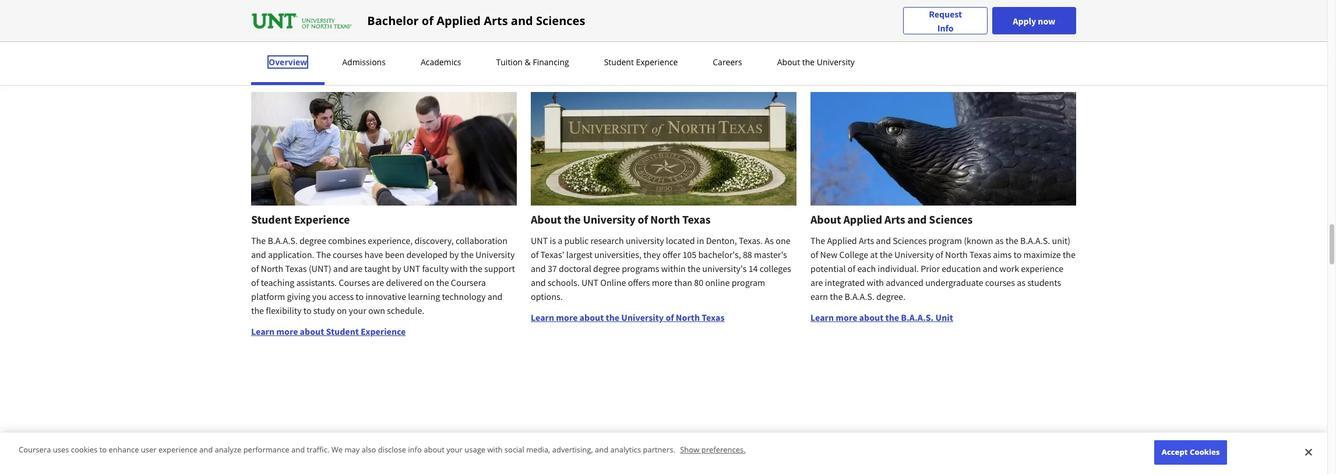 Task type: describe. For each thing, give the bounding box(es) containing it.
overview link
[[265, 57, 311, 68]]

0 vertical spatial academics
[[606, 38, 650, 49]]

0 vertical spatial unt
[[531, 235, 548, 247]]

tuition
[[496, 57, 523, 68]]

more for learn more about student experience
[[276, 326, 298, 337]]

request info button
[[904, 7, 988, 35]]

learn for learn more about student experience
[[251, 326, 275, 337]]

b.a.a.s. inside the b.a.a.s. degree combines experience, discovery, collaboration and application. the courses have been developed by the university of north texas (unt) and are taught by unt faculty with the support of teaching assistants. courses are delivered on the coursera platform giving you access to innovative learning technology and the flexibility to study on your own schedule.
[[268, 235, 298, 247]]

info
[[938, 22, 954, 34]]

preferences.
[[702, 445, 746, 456]]

education
[[942, 263, 981, 275]]

0 horizontal spatial student
[[251, 212, 292, 227]]

potential
[[811, 263, 846, 275]]

cookies
[[1190, 447, 1220, 458]]

learn for learn more about careers
[[811, 52, 834, 63]]

support
[[484, 263, 515, 275]]

academics link
[[417, 57, 465, 68]]

a
[[558, 235, 563, 247]]

1 horizontal spatial careers
[[886, 52, 917, 63]]

0 vertical spatial experience
[[636, 57, 678, 68]]

degree inside unt is a public research university located in denton, texas. as one of texas' largest universities, they offer 105 bachelor's, 88 master's and 37 doctoral degree programs within the university's 14 colleges and schools. unt online offers more than 80 online program options.
[[593, 263, 620, 275]]

schedule.
[[387, 305, 425, 317]]

and left application.
[[251, 249, 266, 261]]

more for learn more about the b.a.a.s. unit
[[836, 312, 858, 324]]

1 vertical spatial as
[[1017, 277, 1026, 289]]

learn for learn more about the b.a.a.s. unit
[[811, 312, 834, 324]]

learning
[[408, 291, 440, 303]]

enhance
[[109, 445, 139, 456]]

80
[[694, 277, 704, 289]]

collaboration
[[456, 235, 508, 247]]

programs
[[622, 263, 660, 275]]

offer
[[663, 249, 681, 261]]

about for learn more about the b.a.a.s. unit
[[860, 312, 884, 324]]

offers
[[628, 277, 650, 289]]

learn more about the b.a.a.s. unit
[[811, 312, 954, 324]]

bachelor of applied arts and sciences
[[367, 13, 585, 28]]

own
[[368, 305, 385, 317]]

b.a.a.s. down integrated
[[845, 291, 875, 303]]

unt inside the b.a.a.s. degree combines experience, discovery, collaboration and application. the courses have been developed by the university of north texas (unt) and are taught by unt faculty with the support of teaching assistants. courses are delivered on the coursera platform giving you access to innovative learning technology and the flexibility to study on your own schedule.
[[403, 263, 420, 275]]

learn more about admissions link
[[251, 24, 373, 35]]

accept
[[1162, 447, 1188, 458]]

arts for the
[[859, 235, 874, 247]]

0 vertical spatial sciences
[[536, 13, 585, 28]]

to down giving
[[304, 305, 312, 317]]

about for about the university
[[777, 57, 800, 68]]

1 vertical spatial admissions
[[342, 57, 386, 68]]

program inside unt is a public research university located in denton, texas. as one of texas' largest universities, they offer 105 bachelor's, 88 master's and 37 doctoral degree programs within the university's 14 colleges and schools. unt online offers more than 80 online program options.
[[732, 277, 766, 289]]

may
[[345, 445, 360, 456]]

application.
[[268, 249, 314, 261]]

within
[[661, 263, 686, 275]]

texas down online
[[702, 312, 725, 324]]

and left 37
[[531, 263, 546, 275]]

been
[[385, 249, 405, 261]]

apply now button
[[993, 7, 1077, 34]]

university of north texas image
[[251, 11, 353, 30]]

assistants.
[[296, 277, 337, 289]]

apply now
[[1013, 15, 1056, 27]]

courses
[[339, 277, 370, 289]]

in
[[697, 235, 704, 247]]

learn more about academics
[[531, 38, 650, 49]]

now
[[1038, 15, 1056, 27]]

and left analyze
[[199, 445, 213, 456]]

colleges
[[760, 263, 792, 275]]

taught
[[365, 263, 390, 275]]

degree inside the b.a.a.s. degree combines experience, discovery, collaboration and application. the courses have been developed by the university of north texas (unt) and are taught by unt faculty with the support of teaching assistants. courses are delivered on the coursera platform giving you access to innovative learning technology and the flexibility to study on your own schedule.
[[300, 235, 326, 247]]

about for learn more about student experience
[[300, 326, 324, 337]]

the b.a.a.s. degree combines experience, discovery, collaboration and application. the courses have been developed by the university of north texas (unt) and are taught by unt faculty with the support of teaching assistants. courses are delivered on the coursera platform giving you access to innovative learning technology and the flexibility to study on your own schedule.
[[251, 235, 515, 317]]

north inside the applied arts and sciences program (known as the b.a.a.s. unit) of new college at the university of north texas aims to maximize the potential of each individual. prior education and work experience are integrated with advanced undergraduate courses as students earn the b.a.a.s. degree.
[[946, 249, 968, 261]]

experience,
[[368, 235, 413, 247]]

show
[[680, 445, 700, 456]]

coursera inside privacy alert dialog
[[19, 445, 51, 456]]

0 vertical spatial applied
[[437, 13, 481, 28]]

request info
[[929, 8, 962, 34]]

show preferences. link
[[680, 445, 746, 456]]

apply
[[1013, 15, 1037, 27]]

applied for about
[[844, 212, 883, 227]]

unt is a public research university located in denton, texas. as one of texas' largest universities, they offer 105 bachelor's, 88 master's and 37 doctoral degree programs within the university's 14 colleges and schools. unt online offers more than 80 online program options.
[[531, 235, 792, 303]]

about the university link
[[774, 57, 859, 68]]

2 horizontal spatial student
[[604, 57, 634, 68]]

disclose
[[378, 445, 406, 456]]

privacy alert dialog
[[0, 433, 1328, 475]]

1 vertical spatial academics
[[421, 57, 461, 68]]

performance
[[243, 445, 289, 456]]

online
[[706, 277, 730, 289]]

with inside the b.a.a.s. degree combines experience, discovery, collaboration and application. the courses have been developed by the university of north texas (unt) and are taught by unt faculty with the support of teaching assistants. courses are delivered on the coursera platform giving you access to innovative learning technology and the flexibility to study on your own schedule.
[[451, 263, 468, 275]]

university inside the b.a.a.s. degree combines experience, discovery, collaboration and application. the courses have been developed by the university of north texas (unt) and are taught by unt faculty with the support of teaching assistants. courses are delivered on the coursera platform giving you access to innovative learning technology and the flexibility to study on your own schedule.
[[476, 249, 515, 261]]

tuition & financing
[[496, 57, 569, 68]]

are inside the applied arts and sciences program (known as the b.a.a.s. unit) of new college at the university of north texas aims to maximize the potential of each individual. prior education and work experience are integrated with advanced undergraduate courses as students earn the b.a.a.s. degree.
[[811, 277, 823, 289]]

b.a.a.s. up maximize
[[1021, 235, 1051, 247]]

master's
[[754, 249, 787, 261]]

about for learn more about the university of north texas
[[580, 312, 604, 324]]

each
[[858, 263, 876, 275]]

learn more about the b.a.a.s. unit link
[[811, 312, 954, 324]]

north up the 'located'
[[651, 212, 680, 227]]

advanced
[[886, 277, 924, 289]]

to down courses
[[356, 291, 364, 303]]

courses inside the applied arts and sciences program (known as the b.a.a.s. unit) of new college at the university of north texas aims to maximize the potential of each individual. prior education and work experience are integrated with advanced undergraduate courses as students earn the b.a.a.s. degree.
[[986, 277, 1015, 289]]

about for about applied arts and sciences
[[811, 212, 842, 227]]

college
[[840, 249, 869, 261]]

research
[[591, 235, 624, 247]]

to inside the applied arts and sciences program (known as the b.a.a.s. unit) of new college at the university of north texas aims to maximize the potential of each individual. prior education and work experience are integrated with advanced undergraduate courses as students earn the b.a.a.s. degree.
[[1014, 249, 1022, 261]]

technology
[[442, 291, 486, 303]]

1 horizontal spatial student experience
[[604, 57, 678, 68]]

at
[[871, 249, 878, 261]]

is
[[550, 235, 556, 247]]

learn more about careers
[[811, 52, 917, 63]]

options.
[[531, 291, 563, 303]]

and up &
[[511, 13, 533, 28]]

students
[[1028, 277, 1062, 289]]

north down than
[[676, 312, 700, 324]]

university
[[626, 235, 664, 247]]

we
[[332, 445, 343, 456]]

105
[[683, 249, 697, 261]]

0 horizontal spatial as
[[996, 235, 1004, 247]]

about for learn more about academics
[[580, 38, 604, 49]]

coursera uses cookies to enhance user experience and analyze performance and traffic. we may also disclose info about your usage with social media, advertising, and analytics partners. show preferences.
[[19, 445, 746, 456]]

learn more about admissions
[[251, 24, 373, 35]]

about for learn more about careers
[[860, 52, 884, 63]]

partners.
[[643, 445, 676, 456]]

degree.
[[877, 291, 906, 303]]

sciences for about applied arts and sciences
[[929, 212, 973, 227]]

overview
[[269, 57, 307, 68]]

largest
[[567, 249, 593, 261]]

doctoral
[[559, 263, 592, 275]]

tuition & financing link
[[493, 57, 573, 68]]

accept cookies
[[1162, 447, 1220, 458]]



Task type: vqa. For each thing, say whether or not it's contained in the screenshot.
Enroll Now button associated with Master of Science in Data Science
no



Task type: locate. For each thing, give the bounding box(es) containing it.
degree up application.
[[300, 235, 326, 247]]

sciences for the applied arts and sciences program (known as the b.a.a.s. unit) of new college at the university of north texas aims to maximize the potential of each individual. prior education and work experience are integrated with advanced undergraduate courses as students earn the b.a.a.s. degree.
[[893, 235, 927, 247]]

academics down bachelor of applied arts and sciences
[[421, 57, 461, 68]]

1 horizontal spatial experience
[[1021, 263, 1064, 275]]

2 vertical spatial sciences
[[893, 235, 927, 247]]

0 vertical spatial student
[[604, 57, 634, 68]]

your inside the b.a.a.s. degree combines experience, discovery, collaboration and application. the courses have been developed by the university of north texas (unt) and are taught by unt faculty with the support of teaching assistants. courses are delivered on the coursera platform giving you access to innovative learning technology and the flexibility to study on your own schedule.
[[349, 305, 367, 317]]

2 vertical spatial arts
[[859, 235, 874, 247]]

more for learn more about careers
[[836, 52, 858, 63]]

social
[[505, 445, 525, 456]]

your
[[349, 305, 367, 317], [447, 445, 463, 456]]

also
[[362, 445, 376, 456]]

the up teaching on the left bottom
[[251, 235, 266, 247]]

admissions up admissions link
[[326, 24, 373, 35]]

1 vertical spatial by
[[392, 263, 402, 275]]

applied inside the applied arts and sciences program (known as the b.a.a.s. unit) of new college at the university of north texas aims to maximize the potential of each individual. prior education and work experience are integrated with advanced undergraduate courses as students earn the b.a.a.s. degree.
[[827, 235, 857, 247]]

access
[[329, 291, 354, 303]]

academics
[[606, 38, 650, 49], [421, 57, 461, 68]]

texas down (known
[[970, 249, 992, 261]]

1 vertical spatial experience
[[159, 445, 197, 456]]

0 horizontal spatial by
[[392, 263, 402, 275]]

texas inside the b.a.a.s. degree combines experience, discovery, collaboration and application. the courses have been developed by the university of north texas (unt) and are taught by unt faculty with the support of teaching assistants. courses are delivered on the coursera platform giving you access to innovative learning technology and the flexibility to study on your own schedule.
[[285, 263, 307, 275]]

with down each at the bottom
[[867, 277, 884, 289]]

accept cookies button
[[1155, 441, 1228, 465]]

1 horizontal spatial are
[[372, 277, 384, 289]]

earn
[[811, 291, 828, 303]]

1 vertical spatial applied
[[844, 212, 883, 227]]

&
[[525, 57, 531, 68]]

1 horizontal spatial unt
[[531, 235, 548, 247]]

learn for learn more about academics
[[531, 38, 554, 49]]

texas'
[[541, 249, 565, 261]]

1 horizontal spatial sciences
[[893, 235, 927, 247]]

texas up the in
[[683, 212, 711, 227]]

coursera up technology
[[451, 277, 486, 289]]

student experience
[[604, 57, 678, 68], [251, 212, 350, 227]]

and up at on the bottom right of the page
[[876, 235, 891, 247]]

as up aims
[[996, 235, 1004, 247]]

courses down combines
[[333, 249, 363, 261]]

experience right user
[[159, 445, 197, 456]]

admissions
[[326, 24, 373, 35], [342, 57, 386, 68]]

1 horizontal spatial by
[[450, 249, 459, 261]]

1 horizontal spatial as
[[1017, 277, 1026, 289]]

bachelor's,
[[699, 249, 741, 261]]

request
[[929, 8, 962, 20]]

0 vertical spatial coursera
[[451, 277, 486, 289]]

the inside the applied arts and sciences program (known as the b.a.a.s. unit) of new college at the university of north texas aims to maximize the potential of each individual. prior education and work experience are integrated with advanced undergraduate courses as students earn the b.a.a.s. degree.
[[811, 235, 826, 247]]

b.a.a.s. up application.
[[268, 235, 298, 247]]

work
[[1000, 263, 1020, 275]]

online
[[601, 277, 626, 289]]

aims
[[993, 249, 1012, 261]]

cookies
[[71, 445, 98, 456]]

experience down maximize
[[1021, 263, 1064, 275]]

and left analytics
[[595, 445, 609, 456]]

student experience up application.
[[251, 212, 350, 227]]

0 horizontal spatial careers
[[713, 57, 742, 68]]

the up new
[[811, 235, 826, 247]]

as
[[996, 235, 1004, 247], [1017, 277, 1026, 289]]

courses
[[333, 249, 363, 261], [986, 277, 1015, 289]]

sciences down about applied arts and sciences
[[893, 235, 927, 247]]

0 horizontal spatial on
[[337, 305, 347, 317]]

arts up at on the bottom right of the page
[[859, 235, 874, 247]]

with inside privacy alert dialog
[[488, 445, 503, 456]]

new
[[821, 249, 838, 261]]

the for about applied arts and sciences
[[811, 235, 826, 247]]

about up overview 'link'
[[300, 24, 324, 35]]

are
[[350, 263, 363, 275], [372, 277, 384, 289], [811, 277, 823, 289]]

by down been
[[392, 263, 402, 275]]

as
[[765, 235, 774, 247]]

0 horizontal spatial coursera
[[19, 445, 51, 456]]

(unt)
[[309, 263, 332, 275]]

you
[[312, 291, 327, 303]]

1 vertical spatial unt
[[403, 263, 420, 275]]

are up courses
[[350, 263, 363, 275]]

arts inside the applied arts and sciences program (known as the b.a.a.s. unit) of new college at the university of north texas aims to maximize the potential of each individual. prior education and work experience are integrated with advanced undergraduate courses as students earn the b.a.a.s. degree.
[[859, 235, 874, 247]]

degree up online
[[593, 263, 620, 275]]

schools.
[[548, 277, 580, 289]]

1 vertical spatial your
[[447, 445, 463, 456]]

learn for learn more about admissions
[[251, 24, 275, 35]]

1 horizontal spatial degree
[[593, 263, 620, 275]]

1 vertical spatial student experience
[[251, 212, 350, 227]]

sciences up learn more about academics link
[[536, 13, 585, 28]]

0 horizontal spatial arts
[[484, 13, 508, 28]]

and down support
[[488, 291, 503, 303]]

university's
[[703, 263, 747, 275]]

uses
[[53, 445, 69, 456]]

about for about the university of north texas
[[531, 212, 562, 227]]

1 vertical spatial on
[[337, 305, 347, 317]]

1 vertical spatial degree
[[593, 263, 620, 275]]

2 horizontal spatial are
[[811, 277, 823, 289]]

0 horizontal spatial courses
[[333, 249, 363, 261]]

about
[[777, 57, 800, 68], [531, 212, 562, 227], [811, 212, 842, 227]]

0 horizontal spatial unt
[[403, 263, 420, 275]]

coursera
[[451, 277, 486, 289], [19, 445, 51, 456]]

14
[[749, 263, 758, 275]]

by down the discovery,
[[450, 249, 459, 261]]

about the university of north texas
[[531, 212, 711, 227]]

1 horizontal spatial courses
[[986, 277, 1015, 289]]

2 horizontal spatial experience
[[636, 57, 678, 68]]

the up the (unt) at the left of page
[[316, 249, 331, 261]]

and down aims
[[983, 263, 998, 275]]

0 vertical spatial degree
[[300, 235, 326, 247]]

2 horizontal spatial unt
[[582, 277, 599, 289]]

2 vertical spatial experience
[[361, 326, 406, 337]]

with right faculty
[[451, 263, 468, 275]]

0 vertical spatial by
[[450, 249, 459, 261]]

flexibility
[[266, 305, 302, 317]]

1 horizontal spatial on
[[424, 277, 435, 289]]

and left traffic.
[[291, 445, 305, 456]]

more for learn more about academics
[[556, 38, 578, 49]]

1 horizontal spatial experience
[[361, 326, 406, 337]]

0 horizontal spatial program
[[732, 277, 766, 289]]

and up options.
[[531, 277, 546, 289]]

the for student experience
[[251, 235, 266, 247]]

about inside privacy alert dialog
[[424, 445, 445, 456]]

learn for learn more about the university of north texas
[[531, 312, 554, 324]]

0 vertical spatial experience
[[1021, 263, 1064, 275]]

north up education on the bottom of the page
[[946, 249, 968, 261]]

learn more about the university of north texas
[[531, 312, 725, 324]]

1 horizontal spatial arts
[[859, 235, 874, 247]]

0 horizontal spatial experience
[[294, 212, 350, 227]]

north inside the b.a.a.s. degree combines experience, discovery, collaboration and application. the courses have been developed by the university of north texas (unt) and are taught by unt faculty with the support of teaching assistants. courses are delivered on the coursera platform giving you access to innovative learning technology and the flexibility to study on your own schedule.
[[261, 263, 283, 275]]

2 vertical spatial applied
[[827, 235, 857, 247]]

experience inside privacy alert dialog
[[159, 445, 197, 456]]

program inside the applied arts and sciences program (known as the b.a.a.s. unit) of new college at the university of north texas aims to maximize the potential of each individual. prior education and work experience are integrated with advanced undergraduate courses as students earn the b.a.a.s. degree.
[[929, 235, 962, 247]]

0 vertical spatial arts
[[484, 13, 508, 28]]

1 horizontal spatial about
[[777, 57, 800, 68]]

careers
[[886, 52, 917, 63], [713, 57, 742, 68]]

0 horizontal spatial sciences
[[536, 13, 585, 28]]

sciences
[[536, 13, 585, 28], [929, 212, 973, 227], [893, 235, 927, 247]]

developed
[[407, 249, 448, 261]]

teaching
[[261, 277, 295, 289]]

sciences up (known
[[929, 212, 973, 227]]

admissions link
[[339, 57, 389, 68]]

2 vertical spatial student
[[326, 326, 359, 337]]

1 vertical spatial arts
[[885, 212, 906, 227]]

0 vertical spatial student experience
[[604, 57, 678, 68]]

about right info
[[424, 445, 445, 456]]

of inside unt is a public research university located in denton, texas. as one of texas' largest universities, they offer 105 bachelor's, 88 master's and 37 doctoral degree programs within the university's 14 colleges and schools. unt online offers more than 80 online program options.
[[531, 249, 539, 261]]

bachelor
[[367, 13, 419, 28]]

texas down application.
[[285, 263, 307, 275]]

arts up individual.
[[885, 212, 906, 227]]

0 horizontal spatial academics
[[421, 57, 461, 68]]

have
[[365, 249, 383, 261]]

88
[[743, 249, 752, 261]]

by
[[450, 249, 459, 261], [392, 263, 402, 275]]

more for learn more about the university of north texas
[[556, 312, 578, 324]]

unt down doctoral
[[582, 277, 599, 289]]

your inside privacy alert dialog
[[447, 445, 463, 456]]

of
[[422, 13, 434, 28], [638, 212, 648, 227], [531, 249, 539, 261], [811, 249, 819, 261], [936, 249, 944, 261], [251, 263, 259, 275], [848, 263, 856, 275], [251, 277, 259, 289], [666, 312, 674, 324]]

0 vertical spatial with
[[451, 263, 468, 275]]

1 horizontal spatial coursera
[[451, 277, 486, 289]]

courses inside the b.a.a.s. degree combines experience, discovery, collaboration and application. the courses have been developed by the university of north texas (unt) and are taught by unt faculty with the support of teaching assistants. courses are delivered on the coursera platform giving you access to innovative learning technology and the flexibility to study on your own schedule.
[[333, 249, 363, 261]]

they
[[644, 249, 661, 261]]

with inside the applied arts and sciences program (known as the b.a.a.s. unit) of new college at the university of north texas aims to maximize the potential of each individual. prior education and work experience are integrated with advanced undergraduate courses as students earn the b.a.a.s. degree.
[[867, 277, 884, 289]]

program
[[929, 235, 962, 247], [732, 277, 766, 289]]

admissions down bachelor
[[342, 57, 386, 68]]

2 horizontal spatial arts
[[885, 212, 906, 227]]

0 vertical spatial courses
[[333, 249, 363, 261]]

coursera left uses
[[19, 445, 51, 456]]

texas
[[683, 212, 711, 227], [970, 249, 992, 261], [285, 263, 307, 275], [702, 312, 725, 324]]

1 vertical spatial courses
[[986, 277, 1015, 289]]

platform
[[251, 291, 285, 303]]

universities,
[[595, 249, 642, 261]]

user
[[141, 445, 157, 456]]

to right cookies
[[99, 445, 107, 456]]

1 vertical spatial coursera
[[19, 445, 51, 456]]

1 horizontal spatial student
[[326, 326, 359, 337]]

0 horizontal spatial the
[[251, 235, 266, 247]]

on up learning at the bottom left of the page
[[424, 277, 435, 289]]

the inside unt is a public research university located in denton, texas. as one of texas' largest universities, they offer 105 bachelor's, 88 master's and 37 doctoral degree programs within the university's 14 colleges and schools. unt online offers more than 80 online program options.
[[688, 263, 701, 275]]

student experience link
[[601, 57, 682, 68]]

as down the 'work'
[[1017, 277, 1026, 289]]

academics up student experience link
[[606, 38, 650, 49]]

0 vertical spatial program
[[929, 235, 962, 247]]

1 horizontal spatial academics
[[606, 38, 650, 49]]

about up student experience link
[[580, 38, 604, 49]]

your left own
[[349, 305, 367, 317]]

2 vertical spatial unt
[[582, 277, 599, 289]]

1 vertical spatial experience
[[294, 212, 350, 227]]

are down taught
[[372, 277, 384, 289]]

study
[[314, 305, 335, 317]]

about down study
[[300, 326, 324, 337]]

careers link
[[710, 57, 746, 68]]

0 horizontal spatial your
[[349, 305, 367, 317]]

combines
[[328, 235, 366, 247]]

unt left is
[[531, 235, 548, 247]]

2 horizontal spatial sciences
[[929, 212, 973, 227]]

are up earn
[[811, 277, 823, 289]]

b.a.a.s. left unit
[[901, 312, 934, 324]]

texas.
[[739, 235, 763, 247]]

2 horizontal spatial with
[[867, 277, 884, 289]]

about down degree. at the bottom
[[860, 312, 884, 324]]

1 horizontal spatial your
[[447, 445, 463, 456]]

prior
[[921, 263, 940, 275]]

north up teaching on the left bottom
[[261, 263, 283, 275]]

student down study
[[326, 326, 359, 337]]

0 vertical spatial your
[[349, 305, 367, 317]]

and up prior
[[908, 212, 927, 227]]

0 vertical spatial on
[[424, 277, 435, 289]]

1 vertical spatial program
[[732, 277, 766, 289]]

unit
[[936, 312, 954, 324]]

with
[[451, 263, 468, 275], [867, 277, 884, 289], [488, 445, 503, 456]]

experience inside the applied arts and sciences program (known as the b.a.a.s. unit) of new college at the university of north texas aims to maximize the potential of each individual. prior education and work experience are integrated with advanced undergraduate courses as students earn the b.a.a.s. degree.
[[1021, 263, 1064, 275]]

analytics
[[611, 445, 641, 456]]

0 horizontal spatial experience
[[159, 445, 197, 456]]

2 vertical spatial with
[[488, 445, 503, 456]]

0 horizontal spatial degree
[[300, 235, 326, 247]]

student experience down learn more about academics link
[[604, 57, 678, 68]]

to inside privacy alert dialog
[[99, 445, 107, 456]]

1 vertical spatial student
[[251, 212, 292, 227]]

0 horizontal spatial with
[[451, 263, 468, 275]]

with left social
[[488, 445, 503, 456]]

about down online
[[580, 312, 604, 324]]

analyze
[[215, 445, 242, 456]]

denton,
[[706, 235, 737, 247]]

arts for about
[[885, 212, 906, 227]]

courses down the 'work'
[[986, 277, 1015, 289]]

1 vertical spatial with
[[867, 277, 884, 289]]

public
[[565, 235, 589, 247]]

student down learn more about academics link
[[604, 57, 634, 68]]

student up application.
[[251, 212, 292, 227]]

university inside the applied arts and sciences program (known as the b.a.a.s. unit) of new college at the university of north texas aims to maximize the potential of each individual. prior education and work experience are integrated with advanced undergraduate courses as students earn the b.a.a.s. degree.
[[895, 249, 934, 261]]

info
[[408, 445, 422, 456]]

0 horizontal spatial about
[[531, 212, 562, 227]]

giving
[[287, 291, 310, 303]]

0 vertical spatial as
[[996, 235, 1004, 247]]

1 vertical spatial sciences
[[929, 212, 973, 227]]

unit)
[[1052, 235, 1071, 247]]

2 horizontal spatial about
[[811, 212, 842, 227]]

37
[[548, 263, 557, 275]]

1 horizontal spatial program
[[929, 235, 962, 247]]

about for learn more about admissions
[[300, 24, 324, 35]]

about right about the university
[[860, 52, 884, 63]]

learn more about student experience link
[[251, 326, 406, 337]]

arts up tuition
[[484, 13, 508, 28]]

program down 14
[[732, 277, 766, 289]]

more inside unt is a public research university located in denton, texas. as one of texas' largest universities, they offer 105 bachelor's, 88 master's and 37 doctoral degree programs within the university's 14 colleges and schools. unt online offers more than 80 online program options.
[[652, 277, 673, 289]]

applied for the
[[827, 235, 857, 247]]

more for learn more about admissions
[[276, 24, 298, 35]]

unt up delivered
[[403, 263, 420, 275]]

texas inside the applied arts and sciences program (known as the b.a.a.s. unit) of new college at the university of north texas aims to maximize the potential of each individual. prior education and work experience are integrated with advanced undergraduate courses as students earn the b.a.a.s. degree.
[[970, 249, 992, 261]]

2 horizontal spatial the
[[811, 235, 826, 247]]

about
[[300, 24, 324, 35], [580, 38, 604, 49], [860, 52, 884, 63], [580, 312, 604, 324], [860, 312, 884, 324], [300, 326, 324, 337], [424, 445, 445, 456]]

your left usage
[[447, 445, 463, 456]]

to right aims
[[1014, 249, 1022, 261]]

sciences inside the applied arts and sciences program (known as the b.a.a.s. unit) of new college at the university of north texas aims to maximize the potential of each individual. prior education and work experience are integrated with advanced undergraduate courses as students earn the b.a.a.s. degree.
[[893, 235, 927, 247]]

on down access
[[337, 305, 347, 317]]

1 horizontal spatial with
[[488, 445, 503, 456]]

(known
[[964, 235, 994, 247]]

0 vertical spatial admissions
[[326, 24, 373, 35]]

individual.
[[878, 263, 919, 275]]

program up prior
[[929, 235, 962, 247]]

traffic.
[[307, 445, 330, 456]]

0 horizontal spatial are
[[350, 263, 363, 275]]

coursera inside the b.a.a.s. degree combines experience, discovery, collaboration and application. the courses have been developed by the university of north texas (unt) and are taught by unt faculty with the support of teaching assistants. courses are delivered on the coursera platform giving you access to innovative learning technology and the flexibility to study on your own schedule.
[[451, 277, 486, 289]]

and up courses
[[333, 263, 348, 275]]

1 horizontal spatial the
[[316, 249, 331, 261]]

0 horizontal spatial student experience
[[251, 212, 350, 227]]



